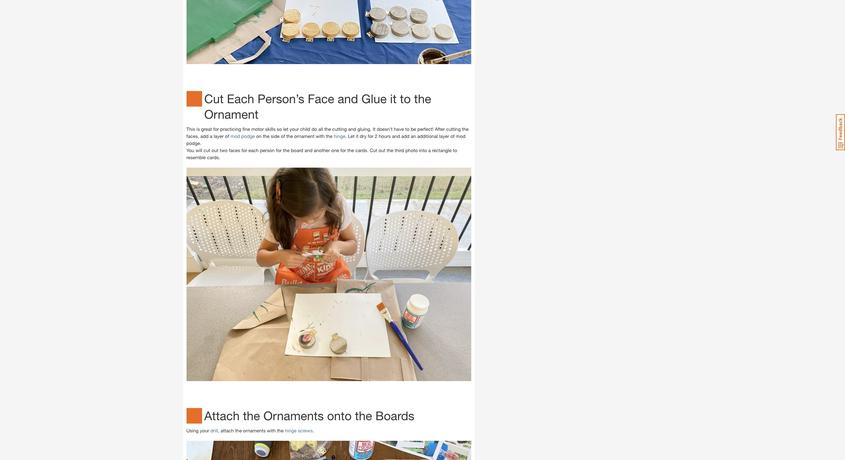 Task type: locate. For each thing, give the bounding box(es) containing it.
3 of from the left
[[451, 133, 455, 139]]

into
[[419, 148, 427, 153]]

mod down practicing
[[231, 133, 240, 139]]

1 horizontal spatial cut
[[370, 148, 377, 153]]

one
[[331, 148, 339, 153]]

to left be
[[405, 126, 410, 132]]

a right into on the top of page
[[428, 148, 431, 153]]

1 horizontal spatial mod
[[456, 133, 466, 139]]

your left drill link
[[200, 428, 209, 434]]

mod inside . let it dry for 2 hours and add an additional layer of mod podge.
[[456, 133, 466, 139]]

cards.
[[355, 148, 368, 153], [207, 155, 220, 160]]

1 vertical spatial cards.
[[207, 155, 220, 160]]

and inside this is great for practicing fine motor skills so let your child do all the cutting and gluing. it doesn't have to be perfect! after cutting the faces, add a layer of
[[348, 126, 356, 132]]

. down attach the ornaments onto the boards
[[313, 428, 314, 434]]

1 horizontal spatial it
[[390, 92, 397, 106]]

with right ornaments
[[267, 428, 276, 434]]

let
[[348, 133, 355, 139]]

0 horizontal spatial add
[[200, 133, 209, 139]]

let
[[283, 126, 288, 132]]

for inside . let it dry for 2 hours and add an additional layer of mod podge.
[[368, 133, 374, 139]]

cutting
[[332, 126, 347, 132], [446, 126, 461, 132]]

ornaments
[[243, 428, 266, 434]]

0 horizontal spatial cutting
[[332, 126, 347, 132]]

photo
[[405, 148, 418, 153]]

of up rectangle
[[451, 133, 455, 139]]

hinge screws link
[[285, 428, 313, 434]]

cut
[[204, 92, 224, 106], [370, 148, 377, 153]]

1 cutting from the left
[[332, 126, 347, 132]]

layer inside this is great for practicing fine motor skills so let your child do all the cutting and gluing. it doesn't have to be perfect! after cutting the faces, add a layer of
[[214, 133, 224, 139]]

0 horizontal spatial with
[[267, 428, 276, 434]]

for left 2
[[368, 133, 374, 139]]

1 vertical spatial .
[[313, 428, 314, 434]]

using your drill , attach the ornaments with the hinge screws .
[[186, 428, 317, 434]]

0 horizontal spatial mod
[[231, 133, 240, 139]]

feedback link image
[[836, 114, 845, 150]]

. inside . let it dry for 2 hours and add an additional layer of mod podge.
[[345, 133, 347, 139]]

it
[[390, 92, 397, 106], [356, 133, 359, 139]]

cut down 2
[[370, 148, 377, 153]]

cutting right after
[[446, 126, 461, 132]]

2 add from the left
[[401, 133, 409, 139]]

1 horizontal spatial .
[[345, 133, 347, 139]]

1 horizontal spatial cards.
[[355, 148, 368, 153]]

a finished and painted cardboard wooden board game. image
[[186, 441, 471, 460]]

your
[[290, 126, 299, 132], [200, 428, 209, 434]]

. let it dry for 2 hours and add an additional layer of mod podge.
[[186, 133, 466, 146]]

this is great for practicing fine motor skills so let your child do all the cutting and gluing. it doesn't have to be perfect! after cutting the faces, add a layer of
[[186, 126, 469, 139]]

cut up ornament
[[204, 92, 224, 106]]

out
[[212, 148, 218, 153], [379, 148, 385, 153]]

0 vertical spatial it
[[390, 92, 397, 106]]

it inside cut each person's face and glue it to the ornament
[[390, 92, 397, 106]]

you will cut out two faces for each person for the board and another one for the cards. cut out the third photo into a rectangle to resemble cards.
[[186, 148, 457, 160]]

drill
[[210, 428, 218, 434]]

2 mod from the left
[[456, 133, 466, 139]]

your inside this is great for practicing fine motor skills so let your child do all the cutting and gluing. it doesn't have to be perfect! after cutting the faces, add a layer of
[[290, 126, 299, 132]]

0 horizontal spatial .
[[313, 428, 314, 434]]

with down all
[[316, 133, 325, 139]]

add
[[200, 133, 209, 139], [401, 133, 409, 139]]

to
[[400, 92, 411, 106], [405, 126, 410, 132], [453, 148, 457, 153]]

0 vertical spatial a
[[210, 133, 212, 139]]

add down great at the left top of the page
[[200, 133, 209, 139]]

1 of from the left
[[225, 133, 229, 139]]

add left an
[[401, 133, 409, 139]]

layer inside . let it dry for 2 hours and add an additional layer of mod podge.
[[439, 133, 449, 139]]

to right rectangle
[[453, 148, 457, 153]]

1 horizontal spatial cutting
[[446, 126, 461, 132]]

2 horizontal spatial of
[[451, 133, 455, 139]]

1 horizontal spatial hinge
[[334, 133, 345, 139]]

1 horizontal spatial a
[[428, 148, 431, 153]]

layer down practicing
[[214, 133, 224, 139]]

your right let
[[290, 126, 299, 132]]

practicing
[[220, 126, 241, 132]]

of
[[225, 133, 229, 139], [281, 133, 285, 139], [451, 133, 455, 139]]

another
[[314, 148, 330, 153]]

cutting up hinge link
[[332, 126, 347, 132]]

hinge link
[[334, 133, 345, 139]]

dry
[[360, 133, 367, 139]]

all
[[318, 126, 323, 132]]

mod right additional on the top of the page
[[456, 133, 466, 139]]

1 horizontal spatial layer
[[439, 133, 449, 139]]

of inside . let it dry for 2 hours and add an additional layer of mod podge.
[[451, 133, 455, 139]]

a
[[210, 133, 212, 139], [428, 148, 431, 153]]

0 vertical spatial cut
[[204, 92, 224, 106]]

of down practicing
[[225, 133, 229, 139]]

onto
[[327, 409, 352, 423]]

0 vertical spatial cards.
[[355, 148, 368, 153]]

out right cut at the left top of page
[[212, 148, 218, 153]]

is
[[196, 126, 200, 132]]

and right the "board"
[[305, 148, 313, 153]]

mod podge link
[[231, 133, 255, 139]]

0 horizontal spatial layer
[[214, 133, 224, 139]]

boards
[[376, 409, 414, 423]]

the
[[414, 92, 431, 106], [324, 126, 331, 132], [462, 126, 469, 132], [263, 133, 270, 139], [286, 133, 293, 139], [326, 133, 333, 139], [283, 148, 290, 153], [347, 148, 354, 153], [387, 148, 393, 153], [243, 409, 260, 423], [355, 409, 372, 423], [235, 428, 242, 434], [277, 428, 284, 434]]

1 add from the left
[[200, 133, 209, 139]]

0 horizontal spatial your
[[200, 428, 209, 434]]

2 vertical spatial to
[[453, 148, 457, 153]]

1 vertical spatial to
[[405, 126, 410, 132]]

cards. down cut at the left top of page
[[207, 155, 220, 160]]

hinge left screws
[[285, 428, 297, 434]]

1 horizontal spatial add
[[401, 133, 409, 139]]

and down have
[[392, 133, 400, 139]]

0 horizontal spatial cut
[[204, 92, 224, 106]]

0 horizontal spatial out
[[212, 148, 218, 153]]

1 vertical spatial cut
[[370, 148, 377, 153]]

side
[[271, 133, 280, 139]]

cards. down dry
[[355, 148, 368, 153]]

mod
[[231, 133, 240, 139], [456, 133, 466, 139]]

0 vertical spatial your
[[290, 126, 299, 132]]

it right glue
[[390, 92, 397, 106]]

it
[[373, 126, 376, 132]]

layer
[[214, 133, 224, 139], [439, 133, 449, 139]]

1 horizontal spatial of
[[281, 133, 285, 139]]

1 vertical spatial a
[[428, 148, 431, 153]]

0 horizontal spatial a
[[210, 133, 212, 139]]

a down great at the left top of the page
[[210, 133, 212, 139]]

fine
[[242, 126, 250, 132]]

hinge left let
[[334, 133, 345, 139]]

0 vertical spatial .
[[345, 133, 347, 139]]

1 horizontal spatial your
[[290, 126, 299, 132]]

0 horizontal spatial of
[[225, 133, 229, 139]]

0 horizontal spatial cards.
[[207, 155, 220, 160]]

and left glue
[[338, 92, 358, 106]]

for
[[213, 126, 219, 132], [368, 133, 374, 139], [242, 148, 247, 153], [276, 148, 282, 153], [340, 148, 346, 153]]

layer down after
[[439, 133, 449, 139]]

this
[[186, 126, 195, 132]]

for right great at the left top of the page
[[213, 126, 219, 132]]

with
[[316, 133, 325, 139], [267, 428, 276, 434]]

to up have
[[400, 92, 411, 106]]

have
[[394, 126, 404, 132]]

perfect!
[[417, 126, 434, 132]]

ornament
[[294, 133, 315, 139]]

2 layer from the left
[[439, 133, 449, 139]]

and up let
[[348, 126, 356, 132]]

be
[[411, 126, 416, 132]]

hinge
[[334, 133, 345, 139], [285, 428, 297, 434]]

child
[[300, 126, 310, 132]]

cut
[[204, 148, 210, 153]]

a girl using gold paint to paint round wooden pieces. image
[[186, 0, 471, 64]]

third
[[395, 148, 404, 153]]

to inside you will cut out two faces for each person for the board and another one for the cards. cut out the third photo into a rectangle to resemble cards.
[[453, 148, 457, 153]]

and
[[338, 92, 358, 106], [348, 126, 356, 132], [392, 133, 400, 139], [305, 148, 313, 153]]

0 vertical spatial to
[[400, 92, 411, 106]]

. left let
[[345, 133, 347, 139]]

cut inside cut each person's face and glue it to the ornament
[[204, 92, 224, 106]]

a inside you will cut out two faces for each person for the board and another one for the cards. cut out the third photo into a rectangle to resemble cards.
[[428, 148, 431, 153]]

do
[[312, 126, 317, 132]]

0 horizontal spatial it
[[356, 133, 359, 139]]

of down let
[[281, 133, 285, 139]]

and inside cut each person's face and glue it to the ornament
[[338, 92, 358, 106]]

a inside this is great for practicing fine motor skills so let your child do all the cutting and gluing. it doesn't have to be perfect! after cutting the faces, add a layer of
[[210, 133, 212, 139]]

1 layer from the left
[[214, 133, 224, 139]]

.
[[345, 133, 347, 139], [313, 428, 314, 434]]

additional
[[417, 133, 438, 139]]

out down hours
[[379, 148, 385, 153]]

so
[[277, 126, 282, 132]]

2 out from the left
[[379, 148, 385, 153]]

1 vertical spatial it
[[356, 133, 359, 139]]

0 vertical spatial hinge
[[334, 133, 345, 139]]

1 vertical spatial hinge
[[285, 428, 297, 434]]

1 horizontal spatial out
[[379, 148, 385, 153]]

1 horizontal spatial with
[[316, 133, 325, 139]]

rectangle
[[432, 148, 452, 153]]

it right let
[[356, 133, 359, 139]]

the inside cut each person's face and glue it to the ornament
[[414, 92, 431, 106]]



Task type: vqa. For each thing, say whether or not it's contained in the screenshot.
the rightmost XR
no



Task type: describe. For each thing, give the bounding box(es) containing it.
cut inside you will cut out two faces for each person for the board and another one for the cards. cut out the third photo into a rectangle to resemble cards.
[[370, 148, 377, 153]]

using
[[186, 428, 199, 434]]

faces,
[[186, 133, 199, 139]]

attach the ornaments onto the boards
[[204, 409, 414, 423]]

gluing.
[[357, 126, 372, 132]]

for left each
[[242, 148, 247, 153]]

will
[[196, 148, 202, 153]]

for right one
[[340, 148, 346, 153]]

1 vertical spatial with
[[267, 428, 276, 434]]

after
[[435, 126, 445, 132]]

for inside this is great for practicing fine motor skills so let your child do all the cutting and gluing. it doesn't have to be perfect! after cutting the faces, add a layer of
[[213, 126, 219, 132]]

add inside . let it dry for 2 hours and add an additional layer of mod podge.
[[401, 133, 409, 139]]

two
[[220, 148, 228, 153]]

a girl cutting out printed faces out of paper. image
[[186, 168, 471, 381]]

an
[[411, 133, 416, 139]]

,
[[218, 428, 219, 434]]

1 out from the left
[[212, 148, 218, 153]]

person's
[[258, 92, 304, 106]]

1 vertical spatial your
[[200, 428, 209, 434]]

great
[[201, 126, 212, 132]]

2 of from the left
[[281, 133, 285, 139]]

add inside this is great for practicing fine motor skills so let your child do all the cutting and gluing. it doesn't have to be perfect! after cutting the faces, add a layer of
[[200, 133, 209, 139]]

of inside this is great for practicing fine motor skills so let your child do all the cutting and gluing. it doesn't have to be perfect! after cutting the faces, add a layer of
[[225, 133, 229, 139]]

to inside cut each person's face and glue it to the ornament
[[400, 92, 411, 106]]

skills
[[265, 126, 276, 132]]

and inside you will cut out two faces for each person for the board and another one for the cards. cut out the third photo into a rectangle to resemble cards.
[[305, 148, 313, 153]]

podge
[[241, 133, 255, 139]]

for right person
[[276, 148, 282, 153]]

to inside this is great for practicing fine motor skills so let your child do all the cutting and gluing. it doesn't have to be perfect! after cutting the faces, add a layer of
[[405, 126, 410, 132]]

on
[[256, 133, 262, 139]]

ornament
[[204, 107, 259, 122]]

each
[[227, 92, 254, 106]]

you
[[186, 148, 194, 153]]

each
[[249, 148, 259, 153]]

motor
[[251, 126, 264, 132]]

resemble
[[186, 155, 206, 160]]

podge.
[[186, 140, 201, 146]]

person
[[260, 148, 275, 153]]

doesn't
[[377, 126, 393, 132]]

attach
[[204, 409, 240, 423]]

it inside . let it dry for 2 hours and add an additional layer of mod podge.
[[356, 133, 359, 139]]

face
[[308, 92, 334, 106]]

0 horizontal spatial hinge
[[285, 428, 297, 434]]

2
[[375, 133, 378, 139]]

drill link
[[210, 428, 218, 434]]

ornaments
[[263, 409, 324, 423]]

2 cutting from the left
[[446, 126, 461, 132]]

screws
[[298, 428, 313, 434]]

1 mod from the left
[[231, 133, 240, 139]]

and inside . let it dry for 2 hours and add an additional layer of mod podge.
[[392, 133, 400, 139]]

attach
[[221, 428, 234, 434]]

hours
[[379, 133, 391, 139]]

glue
[[362, 92, 387, 106]]

cut each person's face and glue it to the ornament
[[204, 92, 431, 122]]

faces
[[229, 148, 240, 153]]

mod podge on the side of the ornament with the hinge
[[231, 133, 345, 139]]

board
[[291, 148, 303, 153]]

0 vertical spatial with
[[316, 133, 325, 139]]



